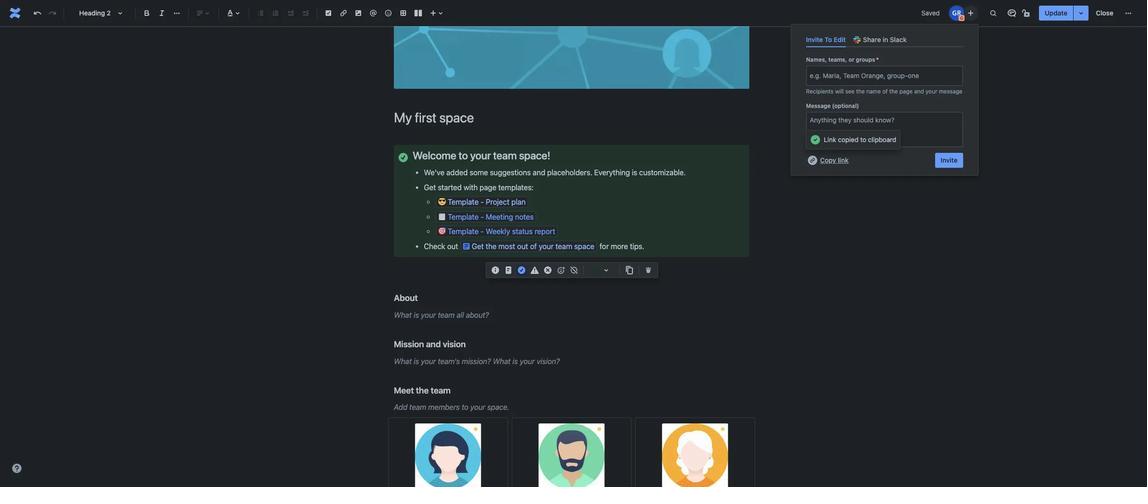 Task type: describe. For each thing, give the bounding box(es) containing it.
mission?
[[462, 357, 491, 366]]

in
[[883, 36, 888, 44]]

share in slack
[[863, 36, 907, 44]]

heading 2
[[79, 9, 111, 17]]

action item image
[[323, 7, 334, 19]]

meeting
[[486, 213, 513, 221]]

panel success image
[[398, 152, 409, 163]]

everything
[[594, 169, 630, 177]]

invite for invite
[[941, 156, 958, 164]]

table image
[[398, 7, 409, 19]]

1 vertical spatial to
[[459, 149, 468, 162]]

2
[[107, 9, 111, 17]]

of inside button
[[530, 242, 537, 251]]

maria,
[[823, 72, 842, 80]]

1 horizontal spatial and
[[533, 169, 545, 177]]

italic ⌘i image
[[156, 7, 168, 19]]

comment icon image
[[1007, 7, 1018, 19]]

template for template - weekly status report
[[448, 227, 479, 236]]

team's
[[438, 357, 460, 366]]

plan
[[512, 198, 526, 206]]

saved
[[922, 9, 940, 17]]

add team members to your space.
[[394, 404, 509, 412]]

update button
[[1039, 6, 1073, 21]]

about?
[[466, 311, 489, 319]]

2 vertical spatial and
[[426, 339, 441, 349]]

:dart: image
[[438, 227, 446, 235]]

all
[[457, 311, 464, 319]]

mission and vision
[[394, 339, 466, 349]]

see
[[845, 88, 855, 95]]

teams,
[[829, 56, 847, 63]]

editor add emoji image
[[555, 265, 567, 276]]

templates:
[[498, 183, 534, 192]]

image
[[585, 60, 603, 67]]

space!
[[519, 149, 550, 162]]

bold ⌘b image
[[141, 7, 153, 19]]

is down about
[[414, 311, 419, 319]]

get started with page templates:
[[424, 183, 534, 192]]

added
[[447, 169, 468, 177]]

team inside "get the most out of your team space" button
[[556, 242, 572, 251]]

what for what is your team's mission? what is your vision?
[[394, 357, 412, 366]]

error image
[[542, 265, 554, 276]]

the right see
[[856, 88, 865, 95]]

we've
[[424, 169, 445, 177]]

update header image button
[[538, 44, 606, 68]]

template - meeting notes
[[448, 213, 534, 221]]

recipients
[[806, 88, 834, 95]]

link
[[838, 156, 849, 164]]

weekly
[[486, 227, 510, 236]]

name
[[867, 88, 881, 95]]

message (optional)
[[806, 103, 859, 110]]

welcome to your team space!
[[413, 149, 550, 162]]

invite to edit
[[806, 36, 846, 44]]

get the most out of your team space button
[[461, 241, 597, 252]]

link copied to clipboard
[[824, 136, 897, 144]]

tab list containing invite to edit
[[802, 32, 967, 47]]

some
[[470, 169, 488, 177]]

your up mission and vision
[[421, 311, 436, 319]]

invite button
[[935, 153, 963, 168]]

recipients will see the name of the page and your message
[[806, 88, 963, 95]]

get for get started with page templates:
[[424, 183, 436, 192]]

space.
[[487, 404, 509, 412]]

your up the some
[[470, 149, 491, 162]]

is left vision?
[[513, 357, 518, 366]]

warning image
[[529, 265, 540, 276]]

names, teams, or groups *
[[806, 56, 879, 63]]

mission
[[394, 339, 424, 349]]

project
[[486, 198, 510, 206]]

notes
[[515, 213, 534, 221]]

for
[[600, 242, 609, 251]]

2 vertical spatial to
[[462, 404, 469, 412]]

team left all
[[438, 311, 455, 319]]

placeholders.
[[547, 169, 592, 177]]

template - weekly status report button
[[436, 226, 558, 237]]

Main content area, start typing to enter text. text field
[[388, 145, 755, 488]]

will
[[835, 88, 844, 95]]

copy link button
[[806, 153, 850, 168]]

get the most out of your team space
[[472, 242, 595, 251]]

- for meeting
[[481, 213, 484, 221]]

one
[[908, 72, 919, 80]]

customizable.
[[639, 169, 686, 177]]

about
[[394, 293, 418, 303]]

*
[[876, 56, 879, 63]]

meet
[[394, 385, 414, 396]]

no restrictions image
[[1022, 7, 1033, 19]]

remove emoji image
[[569, 265, 580, 276]]

outdent ⇧tab image
[[285, 7, 296, 19]]

copy
[[820, 156, 836, 164]]

close
[[1096, 9, 1114, 17]]

edit
[[834, 36, 846, 44]]

message
[[806, 103, 831, 110]]

is down mission
[[414, 357, 419, 366]]

message
[[939, 88, 963, 95]]

get for get the most out of your team space
[[472, 242, 484, 251]]

Names, teams, or groups e.g. Maria, Team Orange, group-one text field
[[810, 71, 812, 81]]

team right add at the left
[[409, 404, 426, 412]]

add image, video, or file image
[[353, 7, 364, 19]]

your down mission and vision
[[421, 357, 436, 366]]

0 vertical spatial and
[[914, 88, 924, 95]]

template - meeting notes button
[[436, 211, 536, 223]]

vision?
[[537, 357, 560, 366]]

tips.
[[630, 242, 644, 251]]



Task type: locate. For each thing, give the bounding box(es) containing it.
:sunglasses: image
[[438, 198, 446, 206]]

with
[[464, 183, 478, 192]]

group-
[[887, 72, 908, 80]]

1 horizontal spatial of
[[883, 88, 888, 95]]

template - project plan
[[448, 198, 526, 206]]

2 template from the top
[[448, 213, 479, 221]]

what is your team all about?
[[394, 311, 489, 319]]

clipboard
[[868, 136, 897, 144]]

your left vision?
[[520, 357, 535, 366]]

check
[[424, 242, 445, 251]]

numbered list ⌘⇧7 image
[[270, 7, 281, 19]]

template for template - project plan
[[448, 198, 479, 206]]

share
[[863, 36, 881, 44]]

heading 2 button
[[68, 3, 131, 23]]

bullet list ⌘⇧8 image
[[255, 7, 266, 19]]

2 out from the left
[[517, 242, 528, 251]]

and left the vision
[[426, 339, 441, 349]]

indent tab image
[[300, 7, 311, 19]]

slack
[[890, 36, 907, 44]]

orange,
[[861, 72, 886, 80]]

- down get started with page templates:
[[481, 198, 484, 206]]

note image
[[503, 265, 514, 276]]

add
[[394, 404, 408, 412]]

- down template - project plan button
[[481, 213, 484, 221]]

your
[[926, 88, 937, 95], [470, 149, 491, 162], [539, 242, 554, 251], [421, 311, 436, 319], [421, 357, 436, 366], [520, 357, 535, 366], [470, 404, 485, 412]]

1 - from the top
[[481, 198, 484, 206]]

status
[[512, 227, 533, 236]]

1 vertical spatial page
[[480, 183, 497, 192]]

redo ⌘⇧z image
[[47, 7, 58, 19]]

groups
[[856, 56, 875, 63]]

the
[[856, 88, 865, 95], [890, 88, 898, 95], [486, 242, 497, 251], [416, 385, 429, 396]]

update for update
[[1045, 9, 1068, 17]]

heading
[[79, 9, 105, 17]]

emoji image
[[383, 7, 394, 19]]

- inside 'button'
[[481, 227, 484, 236]]

invite to edit image
[[965, 7, 977, 18]]

- for weekly
[[481, 227, 484, 236]]

of
[[883, 88, 888, 95], [530, 242, 537, 251]]

0 horizontal spatial update
[[541, 60, 562, 67]]

0 horizontal spatial of
[[530, 242, 537, 251]]

of right name
[[883, 88, 888, 95]]

to right copied
[[860, 136, 867, 144]]

check out
[[424, 242, 460, 251]]

greg robinson image
[[950, 6, 965, 21]]

get down we've
[[424, 183, 436, 192]]

to
[[825, 36, 832, 44]]

update inside button
[[1045, 9, 1068, 17]]

adjust update settings image
[[1076, 7, 1087, 19]]

suggestions
[[490, 169, 531, 177]]

your inside button
[[539, 242, 554, 251]]

confluence image
[[7, 6, 22, 21], [7, 6, 22, 21]]

copy image
[[624, 265, 635, 276]]

1 vertical spatial template
[[448, 213, 479, 221]]

1 vertical spatial of
[[530, 242, 537, 251]]

1 vertical spatial -
[[481, 213, 484, 221]]

what is your team's mission? what is your vision?
[[394, 357, 560, 366]]

(optional)
[[832, 103, 859, 110]]

help image
[[11, 463, 22, 474]]

out left get the most out of your team space image
[[447, 242, 458, 251]]

0 horizontal spatial and
[[426, 339, 441, 349]]

e.g.
[[810, 72, 821, 80]]

to right members
[[462, 404, 469, 412]]

info image
[[490, 265, 501, 276]]

your down report
[[539, 242, 554, 251]]

members
[[428, 404, 460, 412]]

1 horizontal spatial out
[[517, 242, 528, 251]]

what for what is your team all about?
[[394, 311, 412, 319]]

background color image
[[601, 265, 612, 276]]

invite
[[806, 36, 823, 44], [941, 156, 958, 164]]

0 vertical spatial -
[[481, 198, 484, 206]]

get inside button
[[472, 242, 484, 251]]

what
[[394, 311, 412, 319], [394, 357, 412, 366], [493, 357, 511, 366]]

to
[[860, 136, 867, 144], [459, 149, 468, 162], [462, 404, 469, 412]]

copy link
[[820, 156, 849, 164]]

0 vertical spatial of
[[883, 88, 888, 95]]

0 vertical spatial update
[[1045, 9, 1068, 17]]

more
[[611, 242, 628, 251]]

0 vertical spatial template
[[448, 198, 479, 206]]

page up template - project plan
[[480, 183, 497, 192]]

0 vertical spatial to
[[860, 136, 867, 144]]

update left header
[[541, 60, 562, 67]]

invite inside button
[[941, 156, 958, 164]]

template inside 'button'
[[448, 227, 479, 236]]

get the most out of your team space image
[[463, 243, 470, 250]]

0 horizontal spatial out
[[447, 242, 458, 251]]

your left message
[[926, 88, 937, 95]]

template
[[448, 198, 479, 206], [448, 213, 479, 221], [448, 227, 479, 236]]

0 horizontal spatial get
[[424, 183, 436, 192]]

0 horizontal spatial page
[[480, 183, 497, 192]]

team
[[493, 149, 517, 162], [556, 242, 572, 251], [438, 311, 455, 319], [431, 385, 451, 396], [409, 404, 426, 412]]

0 vertical spatial invite
[[806, 36, 823, 44]]

:sunglasses: image
[[438, 198, 446, 206]]

update left adjust update settings 'image' at the right top
[[1045, 9, 1068, 17]]

page inside the main content area, start typing to enter text. text box
[[480, 183, 497, 192]]

3 template from the top
[[448, 227, 479, 236]]

and down the one
[[914, 88, 924, 95]]

most
[[499, 242, 515, 251]]

we've added some suggestions and placeholders. everything is customizable.
[[424, 169, 686, 177]]

header
[[564, 60, 584, 67]]

template for template - meeting notes
[[448, 213, 479, 221]]

team
[[843, 72, 860, 80]]

for more tips.
[[598, 242, 644, 251]]

close button
[[1091, 6, 1119, 21]]

1 vertical spatial and
[[533, 169, 545, 177]]

update header image
[[541, 60, 603, 67]]

team up members
[[431, 385, 451, 396]]

out
[[447, 242, 458, 251], [517, 242, 528, 251]]

and
[[914, 88, 924, 95], [533, 169, 545, 177], [426, 339, 441, 349]]

template down template - project plan button
[[448, 213, 479, 221]]

get
[[424, 183, 436, 192], [472, 242, 484, 251]]

1 horizontal spatial invite
[[941, 156, 958, 164]]

1 vertical spatial get
[[472, 242, 484, 251]]

update inside dropdown button
[[541, 60, 562, 67]]

the inside button
[[486, 242, 497, 251]]

meet the team
[[394, 385, 451, 396]]

template up get the most out of your team space image
[[448, 227, 479, 236]]

- for project
[[481, 198, 484, 206]]

3 - from the top
[[481, 227, 484, 236]]

:notepad_spiral: image
[[438, 213, 446, 220], [438, 213, 446, 220]]

e.g. maria, team orange, group-one
[[810, 72, 919, 80]]

names,
[[806, 56, 827, 63]]

link
[[824, 136, 836, 144]]

the down group-
[[890, 88, 898, 95]]

undo ⌘z image
[[32, 7, 43, 19]]

your left "space."
[[470, 404, 485, 412]]

out down status
[[517, 242, 528, 251]]

what right mission?
[[493, 357, 511, 366]]

success image
[[516, 265, 527, 276]]

page down the one
[[900, 88, 913, 95]]

invite for invite to edit
[[806, 36, 823, 44]]

0 horizontal spatial invite
[[806, 36, 823, 44]]

link image
[[338, 7, 349, 19]]

report
[[535, 227, 555, 236]]

what down about
[[394, 311, 412, 319]]

- down the template - meeting notes button
[[481, 227, 484, 236]]

tab list
[[802, 32, 967, 47]]

layouts image
[[413, 7, 424, 19]]

team up suggestions
[[493, 149, 517, 162]]

more image
[[1123, 7, 1134, 19]]

copied
[[838, 136, 859, 144]]

what down mission
[[394, 357, 412, 366]]

1 horizontal spatial update
[[1045, 9, 1068, 17]]

1 horizontal spatial get
[[472, 242, 484, 251]]

:dart: image
[[438, 227, 446, 235]]

of down status
[[530, 242, 537, 251]]

2 vertical spatial -
[[481, 227, 484, 236]]

the left most
[[486, 242, 497, 251]]

get right get the most out of your team space image
[[472, 242, 484, 251]]

template down with
[[448, 198, 479, 206]]

1 vertical spatial invite
[[941, 156, 958, 164]]

and down the "space!"
[[533, 169, 545, 177]]

1 vertical spatial update
[[541, 60, 562, 67]]

page
[[900, 88, 913, 95], [480, 183, 497, 192]]

mention image
[[368, 7, 379, 19]]

the right "meet"
[[416, 385, 429, 396]]

2 - from the top
[[481, 213, 484, 221]]

or
[[849, 56, 855, 63]]

to up added
[[459, 149, 468, 162]]

out inside button
[[517, 242, 528, 251]]

1 template from the top
[[448, 198, 479, 206]]

is right everything
[[632, 169, 637, 177]]

Give this page a title text field
[[394, 110, 750, 125]]

0 vertical spatial get
[[424, 183, 436, 192]]

vision
[[443, 339, 466, 349]]

Message (optional) text field
[[806, 112, 963, 147]]

1 horizontal spatial page
[[900, 88, 913, 95]]

remove image
[[643, 265, 654, 276]]

1 out from the left
[[447, 242, 458, 251]]

welcome
[[413, 149, 456, 162]]

2 vertical spatial template
[[448, 227, 479, 236]]

0 vertical spatial page
[[900, 88, 913, 95]]

template - weekly status report
[[448, 227, 555, 236]]

-
[[481, 198, 484, 206], [481, 213, 484, 221], [481, 227, 484, 236]]

find and replace image
[[988, 7, 999, 19]]

more formatting image
[[171, 7, 182, 19]]

template - project plan button
[[436, 197, 528, 208]]

team left space
[[556, 242, 572, 251]]

space
[[574, 242, 595, 251]]

2 horizontal spatial and
[[914, 88, 924, 95]]

editor toolbar toolbar
[[486, 263, 658, 288]]

update for update header image
[[541, 60, 562, 67]]

started
[[438, 183, 462, 192]]



Task type: vqa. For each thing, say whether or not it's contained in the screenshot.
RECIPIENTS WILL SEE THE NAME OF THE PAGE AND YOUR MESSAGE
yes



